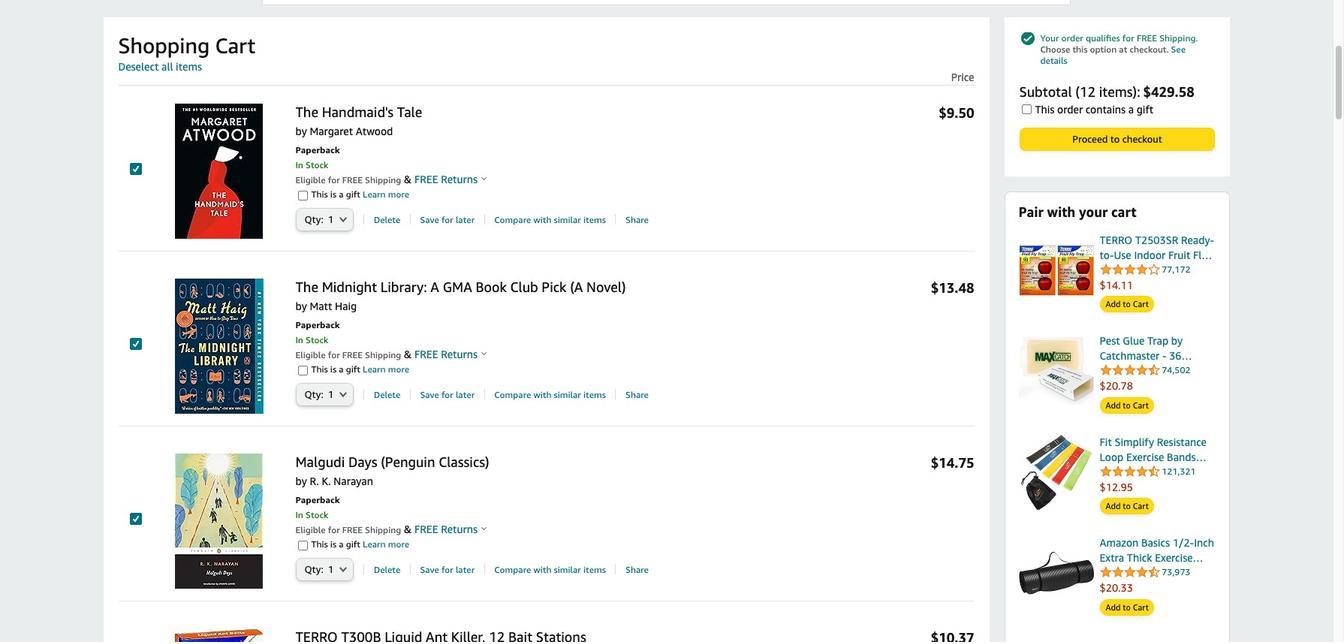 Task type: locate. For each thing, give the bounding box(es) containing it.
to for $14.11
[[1123, 299, 1131, 309]]

3 more from the top
[[388, 539, 409, 550]]

qty: 1 for handmaid's
[[305, 214, 334, 226]]

2 share from the top
[[626, 389, 649, 401]]

paperback in stock
[[296, 144, 340, 171], [296, 319, 340, 346], [296, 494, 340, 521]]

cart for $14.11
[[1133, 299, 1149, 309]]

checkbox image
[[130, 163, 142, 175], [130, 338, 142, 350]]

shipping up delete the handmaid&#39;s tale submit
[[365, 175, 401, 186]]

terro t2503sr ready-to-use indoor fruit fly killer and trap with built in window - 4 traps + 180 day lure supply image
[[1019, 233, 1094, 308]]

free returns up save for later the midnight library: a gma book club pick (a novel) submit
[[412, 348, 478, 361]]

1 vertical spatial by
[[296, 300, 307, 313]]

2 vertical spatial free returns button
[[412, 522, 487, 537]]

learn for days
[[363, 539, 386, 550]]

order right the 'your'
[[1062, 32, 1084, 44]]

choose
[[1041, 44, 1070, 55]]

qty: 1 left dropdown image
[[305, 389, 334, 401]]

shipping
[[365, 175, 401, 186], [365, 350, 401, 361], [365, 525, 401, 536]]

order inside your order qualifies for free shipping. choose this option at checkout.
[[1062, 32, 1084, 44]]

for inside your order qualifies for free shipping. choose this option at checkout.
[[1123, 32, 1135, 44]]

3 learn more link from the top
[[360, 539, 409, 550]]

1 vertical spatial free returns button
[[412, 347, 487, 362]]

free returns button for tale
[[412, 172, 487, 187]]

eligible for malgudi days (penguin classics)
[[296, 525, 326, 536]]

gift for tale
[[346, 189, 360, 200]]

this is a gift learn more
[[311, 189, 409, 200], [311, 364, 409, 375], [311, 539, 409, 550]]

0 vertical spatial | image
[[615, 214, 616, 224]]

add to cart down carry in the bottom of the page
[[1106, 501, 1149, 511]]

a for library:
[[339, 364, 344, 375]]

1 add from the top
[[1106, 299, 1121, 309]]

2 & from the top
[[404, 348, 412, 361]]

3 returns from the top
[[441, 523, 478, 536]]

0 vertical spatial is
[[330, 189, 337, 200]]

2 qty: 1 from the top
[[305, 389, 334, 401]]

| image right compare with similar items malgudi days (penguin classics) submit
[[615, 564, 616, 574]]

pick
[[542, 279, 567, 295]]

qty: 1 for midnight
[[305, 389, 334, 401]]

3 this is a gift learn more from the top
[[311, 539, 409, 550]]

1 learn from the top
[[363, 189, 386, 200]]

2 more from the top
[[388, 364, 409, 375]]

gift down atwood
[[346, 189, 360, 200]]

2 vertical spatial shipping
[[365, 525, 401, 536]]

stock for midnight
[[306, 334, 328, 346]]

subtotal (12 items): $429.58
[[1020, 83, 1195, 100]]

gift up dropdown image
[[346, 364, 360, 375]]

2 add from the top
[[1106, 400, 1121, 410]]

more
[[388, 189, 409, 200], [388, 364, 409, 375], [388, 539, 409, 550]]

more up delete the midnight library: a gma book club pick (a novel) submit
[[388, 364, 409, 375]]

3 paperback from the top
[[296, 494, 340, 506]]

exercise
[[1127, 451, 1164, 463], [1155, 552, 1193, 564]]

returns
[[441, 173, 478, 186], [441, 348, 478, 361], [441, 523, 478, 536]]

(a
[[570, 279, 583, 295]]

resistance
[[1157, 436, 1207, 448]]

free up dropdown image
[[342, 350, 363, 361]]

yoga
[[1100, 567, 1123, 579]]

1 left delete the handmaid&#39;s tale submit
[[328, 214, 334, 226]]

qualifies
[[1086, 32, 1120, 44]]

by left matt
[[296, 300, 307, 313]]

in for the midnight library: a gma book club pick (a novel)
[[296, 334, 303, 346]]

1 vertical spatial 1
[[328, 389, 334, 401]]

to down '$20.78'
[[1123, 400, 1131, 410]]

shipping for days
[[365, 525, 401, 536]]

1 vertical spatial returns
[[441, 348, 478, 361]]

1 vertical spatial qty: 1
[[305, 389, 334, 401]]

stock for days
[[306, 509, 328, 521]]

the
[[296, 104, 318, 120], [296, 279, 318, 295]]

2 vertical spatial returns
[[441, 523, 478, 536]]

free returns button up save for later the handmaid&#39;s tale submit at the left
[[412, 172, 487, 187]]

1 vertical spatial shipping
[[365, 350, 401, 361]]

1 learn more link from the top
[[360, 189, 409, 200]]

this is a gift learn more for midnight
[[311, 364, 409, 375]]

more for (penguin
[[388, 539, 409, 550]]

in for the handmaid's tale
[[296, 160, 303, 171]]

add to cart
[[1106, 299, 1149, 309], [1106, 400, 1149, 410], [1106, 501, 1149, 511], [1106, 602, 1149, 612]]

book
[[476, 279, 507, 295]]

0 vertical spatial free returns button
[[412, 172, 487, 187]]

free returns up save for later malgudi days (penguin classics) submit
[[412, 523, 478, 536]]

0 vertical spatial paperback in stock
[[296, 144, 340, 171]]

2 is from the top
[[330, 364, 337, 375]]

eligible for free shipping down narayan
[[296, 525, 401, 536]]

to for $20.33
[[1123, 602, 1131, 612]]

free up save for later malgudi days (penguin classics) submit
[[414, 523, 438, 536]]

a
[[1129, 103, 1134, 116], [339, 189, 344, 200], [339, 364, 344, 375], [339, 539, 344, 550]]

this is a gift learn more up delete malgudi days (penguin classics) submit
[[311, 539, 409, 550]]

2 dropdown image from the top
[[340, 567, 347, 573]]

fit simplify resistance loop exercise bands with instruction guide and carry bag, set of 5 image
[[1019, 435, 1094, 510]]

| image right delete the handmaid&#39;s tale submit
[[410, 214, 411, 224]]

| image right delete the midnight library: a gma book club pick (a novel) submit
[[410, 389, 411, 399]]

2 vertical spatial | image
[[484, 564, 485, 574]]

1 returns from the top
[[441, 173, 478, 186]]

k.
[[322, 475, 331, 488]]

2 vertical spatial by
[[296, 475, 307, 488]]

pest glue trap by catchmaster - 36 boards pre-baited, ready to use indoors. rodent mouse rat insect sticky adhesive simple ea image
[[1019, 334, 1094, 409]]

add to cart submit down $20.33
[[1101, 600, 1154, 615]]

2 add to cart submit from the top
[[1101, 398, 1154, 413]]

3 learn from the top
[[363, 539, 386, 550]]

3 shipping from the top
[[365, 525, 401, 536]]

exercise up 73,973
[[1155, 552, 1193, 564]]

shipping up delete the midnight library: a gma book club pick (a novel) submit
[[365, 350, 401, 361]]

0 vertical spatial checkbox image
[[130, 163, 142, 175]]

1 vertical spatial stock
[[306, 334, 328, 346]]

2 vertical spatial this is a gift learn more
[[311, 539, 409, 550]]

this down subtotal
[[1035, 103, 1055, 116]]

2 shipping from the top
[[365, 350, 401, 361]]

a down margaret in the top left of the page
[[339, 189, 344, 200]]

2 this is a gift learn more from the top
[[311, 364, 409, 375]]

$12.95
[[1100, 481, 1133, 493]]

1 vertical spatial &
[[404, 348, 412, 361]]

with
[[1047, 204, 1076, 220], [1100, 466, 1121, 478]]

0 vertical spatial by
[[296, 125, 307, 138]]

1 vertical spatial more
[[388, 364, 409, 375]]

& for library:
[[404, 348, 412, 361]]

2 1 from the top
[[328, 389, 334, 401]]

1 eligible from the top
[[296, 175, 326, 186]]

free returns for tale
[[412, 173, 478, 186]]

for for malgudi days (penguin classics)
[[328, 525, 340, 536]]

3 eligible from the top
[[296, 525, 326, 536]]

learn up delete the midnight library: a gma book club pick (a novel) submit
[[363, 364, 386, 375]]

library:
[[381, 279, 427, 295]]

1 by from the top
[[296, 125, 307, 138]]

1 vertical spatial paperback in stock
[[296, 319, 340, 346]]

0 vertical spatial eligible for free shipping
[[296, 175, 401, 186]]

2 learn from the top
[[363, 364, 386, 375]]

returns left popover image on the left
[[441, 173, 478, 186]]

1 vertical spatial share link
[[626, 389, 649, 401]]

add to cart for $20.78
[[1106, 400, 1149, 410]]

with inside fit simplify resistance loop exercise bands with instruction guide and carry bag, set of 5
[[1100, 466, 1121, 478]]

1 paperback in stock from the top
[[296, 144, 340, 171]]

order
[[1062, 32, 1084, 44], [1057, 103, 1083, 116]]

eligible for free shipping
[[296, 175, 401, 186], [296, 350, 401, 361], [296, 525, 401, 536]]

1 vertical spatial | image
[[484, 389, 485, 399]]

dropdown image
[[340, 217, 347, 223], [340, 567, 347, 573]]

a for tale
[[339, 189, 344, 200]]

1 dropdown image from the top
[[340, 217, 347, 223]]

1 vertical spatial this is a gift learn more
[[311, 364, 409, 375]]

1 share from the top
[[626, 214, 649, 226]]

paperback in stock down margaret in the top left of the page
[[296, 144, 340, 171]]

This order contains a gift checkbox
[[1022, 104, 1032, 114]]

the inside "the handmaid's tale by margaret atwood"
[[296, 104, 318, 120]]

1 vertical spatial dropdown image
[[340, 567, 347, 573]]

3 in from the top
[[296, 509, 303, 521]]

add down $12.95
[[1106, 501, 1121, 511]]

add down '$20.78'
[[1106, 400, 1121, 410]]

| image right save for later malgudi days (penguin classics) submit
[[484, 564, 485, 574]]

free up save for later the midnight library: a gma book club pick (a novel) submit
[[414, 348, 438, 361]]

2 vertical spatial eligible
[[296, 525, 326, 536]]

1 vertical spatial learn
[[363, 364, 386, 375]]

2 paperback in stock from the top
[[296, 319, 340, 346]]

2 paperback from the top
[[296, 319, 340, 331]]

2 the from the top
[[296, 279, 318, 295]]

| image
[[364, 214, 365, 224], [410, 214, 411, 224], [484, 214, 485, 224], [364, 389, 365, 399], [410, 389, 411, 399], [615, 389, 616, 399], [364, 564, 365, 574], [410, 564, 411, 574], [615, 564, 616, 574]]

1 vertical spatial paperback
[[296, 319, 340, 331]]

add down $20.33
[[1106, 602, 1121, 612]]

your
[[1079, 204, 1108, 220]]

2 learn more link from the top
[[360, 364, 409, 375]]

amazon basics 1/2-inch extra thick exercise yoga mat image
[[1019, 536, 1094, 611]]

2 stock from the top
[[306, 334, 328, 346]]

0 vertical spatial free returns
[[412, 173, 478, 186]]

midnight
[[322, 279, 377, 295]]

1 shipping from the top
[[365, 175, 401, 186]]

2 vertical spatial share link
[[626, 564, 649, 576]]

1 vertical spatial in
[[296, 334, 303, 346]]

2 in from the top
[[296, 334, 303, 346]]

add to cart for $12.95
[[1106, 501, 1149, 511]]

price
[[951, 71, 974, 83]]

learn more link up delete malgudi days (penguin classics) submit
[[360, 539, 409, 550]]

1 add to cart from the top
[[1106, 299, 1149, 309]]

checkbox image for the handmaid's tale
[[130, 163, 142, 175]]

eligible down margaret in the top left of the page
[[296, 175, 326, 186]]

is for days
[[330, 539, 337, 550]]

your
[[1041, 32, 1059, 44]]

3 add to cart from the top
[[1106, 501, 1149, 511]]

contains
[[1086, 103, 1126, 116]]

stock down margaret in the top left of the page
[[306, 160, 328, 171]]

1 1 from the top
[[328, 214, 334, 226]]

eligible for the handmaid's tale
[[296, 175, 326, 186]]

is down matt
[[330, 364, 337, 375]]

None checkbox
[[298, 191, 308, 201], [298, 541, 308, 551], [298, 191, 308, 201], [298, 541, 308, 551]]

for for the midnight library: a gma book club pick (a novel)
[[328, 350, 340, 361]]

2 free returns button from the top
[[412, 347, 487, 362]]

1 left dropdown image
[[328, 389, 334, 401]]

add to cart down $20.33
[[1106, 602, 1149, 612]]

order for contains
[[1057, 103, 1083, 116]]

learn more link
[[360, 189, 409, 200], [360, 364, 409, 375], [360, 539, 409, 550]]

4 add from the top
[[1106, 602, 1121, 612]]

1 vertical spatial the
[[296, 279, 318, 295]]

& for (penguin
[[404, 523, 412, 536]]

add for $20.78
[[1106, 400, 1121, 410]]

add to cart submit for $20.78
[[1101, 398, 1154, 413]]

0 vertical spatial popover image
[[482, 352, 487, 356]]

1/2-
[[1173, 536, 1194, 549]]

learn more link up delete the handmaid&#39;s tale submit
[[360, 189, 409, 200]]

1 checkbox image from the top
[[130, 163, 142, 175]]

1 share link from the top
[[626, 214, 649, 226]]

0 vertical spatial this is a gift learn more
[[311, 189, 409, 200]]

learn up delete the handmaid&#39;s tale submit
[[363, 189, 386, 200]]

2 checkbox image from the top
[[130, 338, 142, 350]]

gma
[[443, 279, 472, 295]]

2 eligible from the top
[[296, 350, 326, 361]]

to down $14.11
[[1123, 299, 1131, 309]]

0 vertical spatial share
[[626, 214, 649, 226]]

1 for handmaid's
[[328, 214, 334, 226]]

haig
[[335, 300, 357, 313]]

$14.11 link
[[1100, 278, 1216, 293]]

1 is from the top
[[330, 189, 337, 200]]

2 vertical spatial paperback in stock
[[296, 494, 340, 521]]

learn more link up delete the midnight library: a gma book club pick (a novel) submit
[[360, 364, 409, 375]]

for
[[1123, 32, 1135, 44], [328, 175, 340, 186], [328, 350, 340, 361], [328, 525, 340, 536]]

see details link
[[1041, 44, 1186, 66]]

2 vertical spatial learn
[[363, 539, 386, 550]]

2 vertical spatial qty: 1
[[305, 564, 334, 576]]

free returns left popover image on the left
[[412, 173, 478, 186]]

Save for later Malgudi Days (Penguin Classics) submit
[[420, 564, 475, 576]]

this is a gift learn more up delete the handmaid&#39;s tale submit
[[311, 189, 409, 200]]

see
[[1171, 44, 1186, 55]]

popover image
[[482, 177, 487, 181]]

amazon
[[1100, 536, 1139, 549]]

share link
[[626, 214, 649, 226], [626, 389, 649, 401], [626, 564, 649, 576]]

by left r.
[[296, 475, 307, 488]]

exercise up 121,321 link
[[1127, 451, 1164, 463]]

2 eligible for free shipping from the top
[[296, 350, 401, 361]]

1 vertical spatial exercise
[[1155, 552, 1193, 564]]

thick
[[1127, 552, 1152, 564]]

cart down $20.33 link
[[1133, 602, 1149, 612]]

3 add from the top
[[1106, 501, 1121, 511]]

cart
[[215, 33, 256, 58], [1133, 299, 1149, 309], [1133, 400, 1149, 410], [1133, 501, 1149, 511], [1133, 602, 1149, 612]]

exercise inside fit simplify resistance loop exercise bands with instruction guide and carry bag, set of 5
[[1127, 451, 1164, 463]]

free returns button up save for later malgudi days (penguin classics) submit
[[412, 522, 487, 537]]

add to cart submit for $14.11
[[1101, 297, 1154, 312]]

set
[[1172, 481, 1188, 493]]

0 vertical spatial exercise
[[1127, 451, 1164, 463]]

paperback in stock down matt
[[296, 319, 340, 346]]

0 vertical spatial with
[[1047, 204, 1076, 220]]

2 add to cart from the top
[[1106, 400, 1149, 410]]

0 vertical spatial dropdown image
[[340, 217, 347, 223]]

checkbox image for the midnight library: a gma book club pick (a novel)
[[130, 338, 142, 350]]

1 paperback from the top
[[296, 144, 340, 156]]

$14.11
[[1100, 279, 1133, 291]]

eligible for free shipping down margaret in the top left of the page
[[296, 175, 401, 186]]

Delete The Midnight Library: A GMA Book Club Pick (A Novel) submit
[[374, 389, 400, 401]]

add to cart for $14.11
[[1106, 299, 1149, 309]]

popover image for a
[[482, 352, 487, 356]]

& down tale
[[404, 173, 412, 186]]

gift down narayan
[[346, 539, 360, 550]]

cart inside shopping cart deselect all items
[[215, 33, 256, 58]]

2 vertical spatial 1
[[328, 564, 334, 576]]

by inside the midnight library: a gma book club pick (a novel) by matt haig
[[296, 300, 307, 313]]

0 vertical spatial returns
[[441, 173, 478, 186]]

for for the handmaid's tale
[[328, 175, 340, 186]]

None checkbox
[[298, 366, 308, 376]]

0 vertical spatial in
[[296, 160, 303, 171]]

1 the from the top
[[296, 104, 318, 120]]

2 share link from the top
[[626, 389, 649, 401]]

3 free returns button from the top
[[412, 522, 487, 537]]

1 vertical spatial share
[[626, 389, 649, 401]]

add for $14.11
[[1106, 299, 1121, 309]]

1 vertical spatial order
[[1057, 103, 1083, 116]]

| image
[[615, 214, 616, 224], [484, 389, 485, 399], [484, 564, 485, 574]]

the handmaid's tale, opens in a new tab image
[[151, 104, 287, 239]]

deselect all items link
[[118, 60, 202, 73]]

novel)
[[587, 279, 626, 295]]

3 add to cart submit from the top
[[1101, 499, 1154, 514]]

0 vertical spatial eligible
[[296, 175, 326, 186]]

is
[[330, 189, 337, 200], [330, 364, 337, 375], [330, 539, 337, 550]]

1 vertical spatial free returns
[[412, 348, 478, 361]]

74,502
[[1162, 365, 1191, 376]]

1 left delete malgudi days (penguin classics) submit
[[328, 564, 334, 576]]

Compare with similar items The Handmaid&#39;s Tale submit
[[494, 214, 606, 226]]

2 popover image from the top
[[482, 527, 487, 531]]

2 vertical spatial in
[[296, 509, 303, 521]]

0 vertical spatial learn more link
[[360, 189, 409, 200]]

2 vertical spatial eligible for free shipping
[[296, 525, 401, 536]]

add to cart submit down '$20.78'
[[1101, 398, 1154, 413]]

qty: 1 left delete malgudi days (penguin classics) submit
[[305, 564, 334, 576]]

a
[[431, 279, 439, 295]]

1 vertical spatial checkbox image
[[130, 338, 142, 350]]

cart down $14.11 'link'
[[1133, 299, 1149, 309]]

stock down r.
[[306, 509, 328, 521]]

2 by from the top
[[296, 300, 307, 313]]

1 add to cart submit from the top
[[1101, 297, 1154, 312]]

1 more from the top
[[388, 189, 409, 200]]

learn more link for (penguin
[[360, 539, 409, 550]]

by inside malgudi days (penguin classics) by r. k. narayan
[[296, 475, 307, 488]]

the up matt
[[296, 279, 318, 295]]

1 popover image from the top
[[482, 352, 487, 356]]

this down r.
[[311, 539, 328, 550]]

dropdown image for days
[[340, 567, 347, 573]]

to down $20.33
[[1123, 602, 1131, 612]]

0 vertical spatial the
[[296, 104, 318, 120]]

1 in from the top
[[296, 160, 303, 171]]

paperback
[[296, 144, 340, 156], [296, 319, 340, 331], [296, 494, 340, 506]]

& down library:
[[404, 348, 412, 361]]

by inside "the handmaid's tale by margaret atwood"
[[296, 125, 307, 138]]

2 vertical spatial &
[[404, 523, 412, 536]]

3 is from the top
[[330, 539, 337, 550]]

fit
[[1100, 436, 1112, 448]]

share link for pick
[[626, 389, 649, 401]]

0 vertical spatial learn
[[363, 189, 386, 200]]

option
[[1090, 44, 1117, 55]]

add to cart for $20.33
[[1106, 602, 1149, 612]]

returns up save for later the midnight library: a gma book club pick (a novel) submit
[[441, 348, 478, 361]]

popover image down the midnight library: a gma book club pick (a novel) by matt haig
[[482, 352, 487, 356]]

more up delete the handmaid&#39;s tale submit
[[388, 189, 409, 200]]

all
[[161, 60, 173, 73]]

1 horizontal spatial with
[[1100, 466, 1121, 478]]

3 eligible for free shipping from the top
[[296, 525, 401, 536]]

checkout
[[1123, 133, 1162, 145]]

add
[[1106, 299, 1121, 309], [1106, 400, 1121, 410], [1106, 501, 1121, 511], [1106, 602, 1121, 612]]

3 share from the top
[[626, 564, 649, 576]]

basics
[[1141, 536, 1170, 549]]

2 free returns from the top
[[412, 348, 478, 361]]

amazon basics 1/2-inch extra thick exercise yoga mat link
[[1100, 536, 1216, 579]]

| image right save for later the midnight library: a gma book club pick (a novel) submit
[[484, 389, 485, 399]]

in
[[296, 160, 303, 171], [296, 334, 303, 346], [296, 509, 303, 521]]

Compare with similar items Malgudi Days (Penguin Classics) submit
[[494, 564, 606, 576]]

2 vertical spatial learn more link
[[360, 539, 409, 550]]

free returns button up save for later the midnight library: a gma book club pick (a novel) submit
[[412, 347, 487, 362]]

2 returns from the top
[[441, 348, 478, 361]]

& down malgudi days (penguin classics) by r. k. narayan
[[404, 523, 412, 536]]

paperback in stock down r.
[[296, 494, 340, 521]]

1 vertical spatial eligible for free shipping
[[296, 350, 401, 361]]

popover image
[[482, 352, 487, 356], [482, 527, 487, 531]]

free returns for library:
[[412, 348, 478, 361]]

3 & from the top
[[404, 523, 412, 536]]

free down narayan
[[342, 525, 363, 536]]

0 vertical spatial paperback
[[296, 144, 340, 156]]

1 & from the top
[[404, 173, 412, 186]]

0 vertical spatial qty: 1
[[305, 214, 334, 226]]

0 vertical spatial order
[[1062, 32, 1084, 44]]

77,172
[[1162, 264, 1191, 275]]

qty: 1 left delete the handmaid&#39;s tale submit
[[305, 214, 334, 226]]

0 vertical spatial 1
[[328, 214, 334, 226]]

3 qty: 1 from the top
[[305, 564, 334, 576]]

2 vertical spatial free returns
[[412, 523, 478, 536]]

paperback in stock for handmaid's
[[296, 144, 340, 171]]

Delete Malgudi Days (Penguin Classics) submit
[[374, 564, 400, 576]]

alert image
[[1021, 32, 1035, 45]]

in for malgudi days (penguin classics)
[[296, 509, 303, 521]]

1 vertical spatial is
[[330, 364, 337, 375]]

3 free returns from the top
[[412, 523, 478, 536]]

3 1 from the top
[[328, 564, 334, 576]]

stock
[[306, 160, 328, 171], [306, 334, 328, 346], [306, 509, 328, 521]]

$9.50
[[939, 104, 974, 121]]

1 free returns button from the top
[[412, 172, 487, 187]]

4 add to cart from the top
[[1106, 602, 1149, 612]]

$13.48
[[931, 279, 974, 296]]

bands
[[1167, 451, 1196, 463]]

3 paperback in stock from the top
[[296, 494, 340, 521]]

1 vertical spatial with
[[1100, 466, 1121, 478]]

1 free returns from the top
[[412, 173, 478, 186]]

$20.33
[[1100, 582, 1133, 594]]

more up delete malgudi days (penguin classics) submit
[[388, 539, 409, 550]]

1 this is a gift learn more from the top
[[311, 189, 409, 200]]

a up dropdown image
[[339, 364, 344, 375]]

eligible down r.
[[296, 525, 326, 536]]

add to cart submit for $12.95
[[1101, 499, 1154, 514]]

the handmaid's tale link
[[296, 104, 830, 121]]

3 share link from the top
[[626, 564, 649, 576]]

add to cart submit down carry in the bottom of the page
[[1101, 499, 1154, 514]]

1 stock from the top
[[306, 160, 328, 171]]

free returns button
[[412, 172, 487, 187], [412, 347, 487, 362], [412, 522, 487, 537]]

2 vertical spatial is
[[330, 539, 337, 550]]

add to cart submit down $14.11
[[1101, 297, 1154, 312]]

0 vertical spatial share link
[[626, 214, 649, 226]]

with down loop
[[1100, 466, 1121, 478]]

2 vertical spatial share
[[626, 564, 649, 576]]

learn up delete malgudi days (penguin classics) submit
[[363, 539, 386, 550]]

0 vertical spatial &
[[404, 173, 412, 186]]

2 vertical spatial more
[[388, 539, 409, 550]]

add for $12.95
[[1106, 501, 1121, 511]]

Add to Cart submit
[[1101, 297, 1154, 312], [1101, 398, 1154, 413], [1101, 499, 1154, 514], [1101, 600, 1154, 615]]

0 vertical spatial more
[[388, 189, 409, 200]]

this is a gift learn more up dropdown image
[[311, 364, 409, 375]]

to down carry in the bottom of the page
[[1123, 501, 1131, 511]]

dropdown image
[[340, 392, 347, 398]]

2 vertical spatial paperback
[[296, 494, 340, 506]]

3 stock from the top
[[306, 509, 328, 521]]

learn for midnight
[[363, 364, 386, 375]]

0 vertical spatial shipping
[[365, 175, 401, 186]]

1 vertical spatial eligible
[[296, 350, 326, 361]]

extra
[[1100, 552, 1124, 564]]

learn more link for library:
[[360, 364, 409, 375]]

tale
[[397, 104, 422, 120]]

(12
[[1076, 83, 1096, 100]]

eligible for free shipping for midnight
[[296, 350, 401, 361]]

atwood
[[356, 125, 393, 138]]

paperback down margaret in the top left of the page
[[296, 144, 340, 156]]

2 vertical spatial stock
[[306, 509, 328, 521]]

shopping cart deselect all items
[[118, 33, 256, 73]]

1 qty: 1 from the top
[[305, 214, 334, 226]]

the inside the midnight library: a gma book club pick (a novel) by matt haig
[[296, 279, 318, 295]]

dropdown image left delete the handmaid&#39;s tale submit
[[340, 217, 347, 223]]

paperback down matt
[[296, 319, 340, 331]]

paperback down r.
[[296, 494, 340, 506]]

4 add to cart submit from the top
[[1101, 600, 1154, 615]]

1 eligible for free shipping from the top
[[296, 175, 401, 186]]

handmaid's
[[322, 104, 394, 120]]

paperback in stock for midnight
[[296, 319, 340, 346]]

1 vertical spatial popover image
[[482, 527, 487, 531]]

0 vertical spatial stock
[[306, 160, 328, 171]]

dropdown image left delete malgudi days (penguin classics) submit
[[340, 567, 347, 573]]

add to cart down $14.11
[[1106, 299, 1149, 309]]

by left margaret in the top left of the page
[[296, 125, 307, 138]]

1 vertical spatial learn more link
[[360, 364, 409, 375]]

at
[[1119, 44, 1127, 55]]

eligible
[[296, 175, 326, 186], [296, 350, 326, 361], [296, 525, 326, 536]]

cart down $20.78 link
[[1133, 400, 1149, 410]]

free right at
[[1137, 32, 1157, 44]]

3 by from the top
[[296, 475, 307, 488]]

more for library:
[[388, 364, 409, 375]]

cart down carry in the bottom of the page
[[1133, 501, 1149, 511]]

r.
[[310, 475, 319, 488]]



Task type: describe. For each thing, give the bounding box(es) containing it.
| image right dropdown image
[[364, 389, 365, 399]]

to for $20.78
[[1123, 400, 1131, 410]]

narayan
[[334, 475, 373, 488]]

margaret
[[310, 125, 353, 138]]

gift for library:
[[346, 364, 360, 375]]

paperback for days
[[296, 494, 340, 506]]

| image for malgudi days (penguin classics)
[[484, 564, 485, 574]]

the midnight library: a gma book club pick (a novel) link
[[296, 279, 830, 296]]

loop
[[1100, 451, 1124, 463]]

the midnight library: a gma book club pick (a novel), opens in a new tab image
[[151, 279, 287, 414]]

learn for handmaid's
[[363, 189, 386, 200]]

$20.78 link
[[1100, 379, 1216, 394]]

qty: 1 for days
[[305, 564, 334, 576]]

instruction
[[1124, 466, 1175, 478]]

order for qualifies
[[1062, 32, 1084, 44]]

items):
[[1099, 83, 1141, 100]]

this for the midnight library: a gma book club pick (a novel)
[[311, 364, 328, 375]]

Compare with similar items The Midnight Library: A GMA Book Club Pick (A Novel) submit
[[494, 389, 606, 401]]

Save for later The Handmaid&#39;s Tale submit
[[420, 214, 475, 226]]

$14.75
[[931, 454, 974, 471]]

| image left delete the handmaid&#39;s tale submit
[[364, 214, 365, 224]]

checkout.
[[1130, 44, 1169, 55]]

free returns button for library:
[[412, 347, 487, 362]]

shopping
[[118, 33, 210, 58]]

share link for narayan
[[626, 564, 649, 576]]

terro t300b liquid ant killer, 12 bait stations, opens in a new tab image
[[151, 629, 287, 642]]

proceed to checkout
[[1073, 133, 1162, 145]]

free down margaret in the top left of the page
[[342, 175, 363, 186]]

learn more link for tale
[[360, 189, 409, 200]]

this
[[1073, 44, 1088, 55]]

more for tale
[[388, 189, 409, 200]]

malgudi days (penguin classics), opens in a new tab image
[[151, 454, 287, 589]]

$20.78
[[1100, 380, 1133, 392]]

5
[[1203, 481, 1210, 493]]

items
[[176, 60, 202, 73]]

the for the midnight library: a gma book club pick (a novel)
[[296, 279, 318, 295]]

cart for $20.78
[[1133, 400, 1149, 410]]

free returns button for (penguin
[[412, 522, 487, 537]]

paperback for handmaid's
[[296, 144, 340, 156]]

simplify
[[1115, 436, 1154, 448]]

this for malgudi days (penguin classics)
[[311, 539, 328, 550]]

paperback in stock for days
[[296, 494, 340, 521]]

returns for tale
[[441, 173, 478, 186]]

deselect
[[118, 60, 159, 73]]

stock for handmaid's
[[306, 160, 328, 171]]

fit simplify resistance loop exercise bands with instruction guide and carry bag, set of 5
[[1100, 436, 1210, 493]]

| image right delete malgudi days (penguin classics) submit
[[410, 564, 411, 574]]

pair
[[1019, 204, 1044, 220]]

and
[[1100, 481, 1118, 493]]

popover image for classics)
[[482, 527, 487, 531]]

cart for $20.33
[[1133, 602, 1149, 612]]

malgudi
[[296, 454, 345, 470]]

share for pick
[[626, 389, 649, 401]]

the for the handmaid's tale
[[296, 104, 318, 120]]

share for narayan
[[626, 564, 649, 576]]

days
[[348, 454, 377, 470]]

0 horizontal spatial with
[[1047, 204, 1076, 220]]

add to cart submit for $20.33
[[1101, 600, 1154, 615]]

a for (penguin
[[339, 539, 344, 550]]

proceed
[[1073, 133, 1108, 145]]

free returns for (penguin
[[412, 523, 478, 536]]

73,973 link
[[1100, 565, 1191, 580]]

classics)
[[439, 454, 489, 470]]

| image right save for later the handmaid&#39;s tale submit at the left
[[484, 214, 485, 224]]

the handmaid's tale by margaret atwood
[[296, 104, 422, 138]]

gift down $429.58
[[1137, 103, 1154, 116]]

shipping for handmaid's
[[365, 175, 401, 186]]

exercise inside amazon basics 1/2-inch extra thick exercise yoga mat
[[1155, 552, 1193, 564]]

fit simplify resistance loop exercise bands with instruction guide and carry bag, set of 5 link
[[1100, 435, 1216, 493]]

free up save for later the handmaid&#39;s tale submit at the left
[[414, 173, 438, 186]]

to right the proceed
[[1111, 133, 1120, 145]]

this is a gift learn more for handmaid's
[[311, 189, 409, 200]]

is for midnight
[[330, 364, 337, 375]]

returns for (penguin
[[441, 523, 478, 536]]

pair with your cart
[[1019, 204, 1137, 220]]

| image right compare with similar items the midnight library: a gma book club pick (a novel) submit
[[615, 389, 616, 399]]

Delete The Handmaid&#39;s Tale submit
[[374, 214, 400, 226]]

amazon basics 1/2-inch extra thick exercise yoga mat
[[1100, 536, 1214, 579]]

$429.58
[[1143, 83, 1195, 100]]

club
[[510, 279, 538, 295]]

$20.33 link
[[1100, 581, 1216, 596]]

(penguin
[[381, 454, 435, 470]]

subtotal
[[1020, 83, 1072, 100]]

| image left delete malgudi days (penguin classics) submit
[[364, 564, 365, 574]]

free inside your order qualifies for free shipping. choose this option at checkout.
[[1137, 32, 1157, 44]]

details
[[1041, 55, 1068, 66]]

77,172 link
[[1100, 262, 1191, 277]]

| image for the midnight library: a gma book club pick (a novel)
[[484, 389, 485, 399]]

eligible for free shipping for days
[[296, 525, 401, 536]]

guide
[[1178, 466, 1206, 478]]

121,321
[[1162, 466, 1196, 477]]

shipping.
[[1160, 32, 1198, 44]]

cart
[[1112, 204, 1137, 220]]

add for $20.33
[[1106, 602, 1121, 612]]

this order contains a gift
[[1035, 103, 1154, 116]]

inch
[[1194, 536, 1214, 549]]

is for handmaid's
[[330, 189, 337, 200]]

to for $12.95
[[1123, 501, 1131, 511]]

eligible for free shipping for handmaid's
[[296, 175, 401, 186]]

73,973
[[1162, 567, 1191, 578]]

mat
[[1126, 567, 1145, 579]]

returns for library:
[[441, 348, 478, 361]]

& for tale
[[404, 173, 412, 186]]

bag,
[[1149, 481, 1169, 493]]

gift for (penguin
[[346, 539, 360, 550]]

Proceed to checkout submit
[[1020, 128, 1214, 150]]

74,502 link
[[1100, 363, 1191, 378]]

dropdown image for handmaid's
[[340, 217, 347, 223]]

1 for days
[[328, 564, 334, 576]]

Save for later The Midnight Library: A GMA Book Club Pick (A Novel) submit
[[420, 389, 475, 401]]

this for the handmaid's tale
[[311, 189, 328, 200]]

shipping for midnight
[[365, 350, 401, 361]]

malgudi days (penguin classics) link
[[296, 454, 830, 471]]

a down items):
[[1129, 103, 1134, 116]]

1 for midnight
[[328, 389, 334, 401]]

checkbox image
[[130, 513, 142, 525]]

cart for $12.95
[[1133, 501, 1149, 511]]

121,321 link
[[1100, 464, 1196, 479]]

matt
[[310, 300, 332, 313]]

your order qualifies for free shipping. choose this option at checkout.
[[1041, 32, 1198, 55]]

eligible for the midnight library: a gma book club pick (a novel)
[[296, 350, 326, 361]]

of
[[1191, 481, 1201, 493]]

see details
[[1041, 44, 1186, 66]]

this is a gift learn more for days
[[311, 539, 409, 550]]

$12.95 link
[[1100, 480, 1216, 495]]

carry
[[1121, 481, 1146, 493]]

paperback for midnight
[[296, 319, 340, 331]]

the midnight library: a gma book club pick (a novel) by matt haig
[[296, 279, 626, 313]]



Task type: vqa. For each thing, say whether or not it's contained in the screenshot.
ADD TO CART submit corresponding to $20.33
yes



